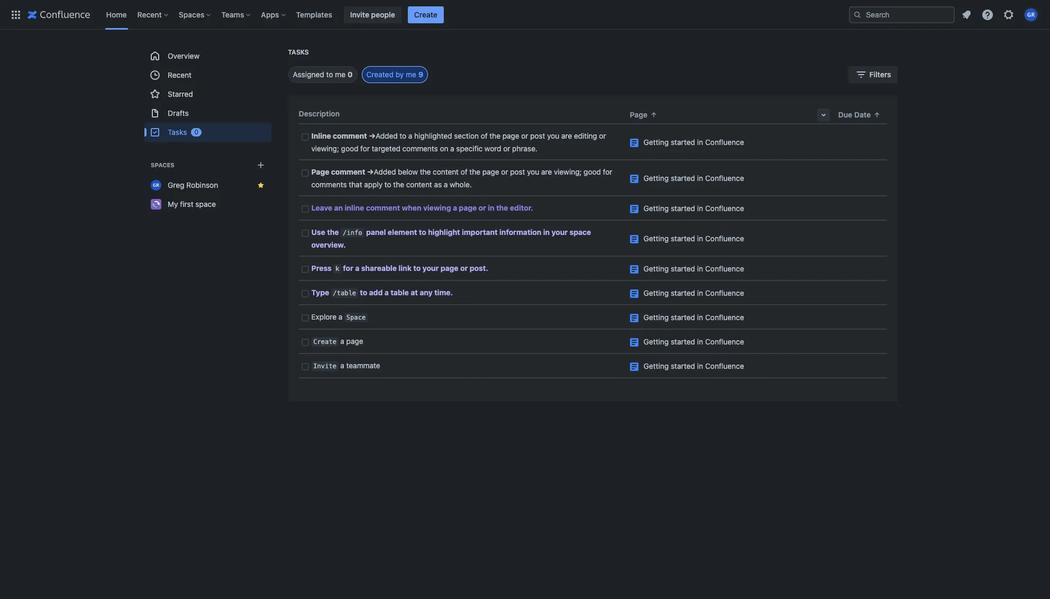 Task type: vqa. For each thing, say whether or not it's contained in the screenshot.
hide
no



Task type: locate. For each thing, give the bounding box(es) containing it.
3 page title icon image from the top
[[630, 205, 639, 213]]

0 vertical spatial for
[[361, 144, 370, 153]]

1 horizontal spatial for
[[361, 144, 370, 153]]

1 vertical spatial tasks
[[168, 128, 187, 137]]

getting for create
[[644, 337, 669, 346]]

tab list
[[276, 66, 428, 83]]

1 page title icon image from the top
[[630, 139, 639, 147]]

1 horizontal spatial good
[[584, 167, 601, 176]]

5 getting started in confluence link from the top
[[644, 264, 745, 273]]

the left editor.
[[497, 203, 509, 212]]

confluence for create
[[706, 337, 745, 346]]

1 horizontal spatial create
[[414, 10, 438, 19]]

1 confluence from the top
[[706, 138, 745, 147]]

to right the assigned
[[326, 70, 333, 79]]

invite a teammate
[[314, 361, 380, 370]]

1 horizontal spatial comments
[[403, 144, 438, 153]]

section
[[454, 131, 479, 140]]

or
[[522, 131, 529, 140], [600, 131, 607, 140], [504, 144, 511, 153], [502, 167, 509, 176], [479, 203, 487, 212], [461, 264, 468, 273]]

recent button
[[134, 6, 173, 23]]

of inside added to a highlighted section of the page or post you are editing or viewing; good for targeted comments on a specific word or phrase.
[[481, 131, 488, 140]]

0 inside tab list
[[348, 70, 353, 79]]

1 horizontal spatial me
[[406, 70, 417, 79]]

page title icon image
[[630, 139, 639, 147], [630, 175, 639, 183], [630, 205, 639, 213], [630, 235, 639, 244], [630, 265, 639, 274], [630, 290, 639, 298], [630, 314, 639, 322], [630, 338, 639, 347], [630, 363, 639, 371]]

2 getting from the top
[[644, 174, 669, 183]]

1 vertical spatial you
[[527, 167, 540, 176]]

me for to
[[335, 70, 346, 79]]

4 started from the top
[[671, 234, 696, 243]]

of up whole.
[[461, 167, 468, 176]]

getting started in confluence link for use the
[[644, 234, 745, 243]]

0 vertical spatial comment
[[333, 131, 367, 140]]

0 horizontal spatial comments
[[312, 180, 347, 189]]

to up targeted at the left top
[[400, 131, 407, 140]]

0 horizontal spatial space
[[195, 200, 216, 209]]

recent up "starred" on the left of the page
[[168, 70, 191, 79]]

9 getting from the top
[[644, 362, 669, 371]]

to inside added to a highlighted section of the page or post you are editing or viewing; good for targeted comments on a specific word or phrase.
[[400, 131, 407, 140]]

started for use the
[[671, 234, 696, 243]]

invite down create a page on the bottom left of the page
[[314, 363, 337, 370]]

9 getting started in confluence link from the top
[[644, 362, 745, 371]]

0 vertical spatial good
[[341, 144, 359, 153]]

information
[[500, 228, 542, 237]]

to right link
[[414, 264, 421, 273]]

tasks
[[288, 48, 309, 56], [168, 128, 187, 137]]

date
[[855, 110, 872, 119]]

0 horizontal spatial 0
[[194, 128, 198, 136]]

space
[[195, 200, 216, 209], [570, 228, 592, 237]]

1 vertical spatial content
[[407, 180, 432, 189]]

unstar this space image
[[257, 181, 265, 190]]

group
[[144, 47, 271, 142]]

templates link
[[293, 6, 336, 23]]

0 vertical spatial page
[[630, 110, 648, 119]]

or left the post.
[[461, 264, 468, 273]]

0 vertical spatial added
[[376, 131, 398, 140]]

1 getting started in confluence link from the top
[[644, 138, 745, 147]]

home
[[106, 10, 127, 19]]

0 vertical spatial you
[[548, 131, 560, 140]]

post inside added below the content of the page or post you are viewing; good for comments that apply to the content as a whole.
[[511, 167, 526, 176]]

1 horizontal spatial tasks
[[288, 48, 309, 56]]

1 vertical spatial spaces
[[151, 161, 174, 168]]

1 horizontal spatial viewing;
[[554, 167, 582, 176]]

8 getting started in confluence link from the top
[[644, 337, 745, 346]]

1 me from the left
[[335, 70, 346, 79]]

spaces up greg
[[151, 161, 174, 168]]

good down editing
[[584, 167, 601, 176]]

started for press
[[671, 264, 696, 273]]

create inside create a page
[[314, 338, 337, 346]]

0 horizontal spatial are
[[542, 167, 552, 176]]

to right apply
[[385, 180, 392, 189]]

drafts
[[168, 109, 189, 118]]

0 vertical spatial 0
[[348, 70, 353, 79]]

1 horizontal spatial spaces
[[179, 10, 205, 19]]

9 started from the top
[[671, 362, 696, 371]]

1 vertical spatial page
[[312, 167, 330, 176]]

viewing; inside added to a highlighted section of the page or post you are editing or viewing; good for targeted comments on a specific word or phrase.
[[312, 144, 339, 153]]

inline comment →
[[312, 131, 376, 140]]

page title icon image for page comment →
[[630, 175, 639, 183]]

5 started from the top
[[671, 264, 696, 273]]

page down word at the left top
[[483, 167, 500, 176]]

explore
[[312, 312, 337, 321]]

8 getting from the top
[[644, 337, 669, 346]]

2 getting started in confluence link from the top
[[644, 174, 745, 183]]

getting started in confluence link for invite
[[644, 362, 745, 371]]

invite inside invite a teammate
[[314, 363, 337, 370]]

shareable
[[361, 264, 397, 273]]

you inside added below the content of the page or post you are viewing; good for comments that apply to the content as a whole.
[[527, 167, 540, 176]]

8 getting started in confluence from the top
[[644, 337, 745, 346]]

or right word at the left top
[[504, 144, 511, 153]]

8 page title icon image from the top
[[630, 338, 639, 347]]

you left editing
[[548, 131, 560, 140]]

4 page title icon image from the top
[[630, 235, 639, 244]]

added inside added below the content of the page or post you are viewing; good for comments that apply to the content as a whole.
[[374, 167, 396, 176]]

2 started from the top
[[671, 174, 696, 183]]

good down the inline comment →
[[341, 144, 359, 153]]

you down phrase.
[[527, 167, 540, 176]]

added for page comment →
[[374, 167, 396, 176]]

5 getting started in confluence from the top
[[644, 264, 745, 273]]

5 getting from the top
[[644, 264, 669, 273]]

your for space
[[552, 228, 568, 237]]

0 vertical spatial viewing;
[[312, 144, 339, 153]]

1 horizontal spatial post
[[531, 131, 546, 140]]

banner
[[0, 0, 1051, 30]]

4 confluence from the top
[[706, 234, 745, 243]]

getting started in confluence link for inline comment →
[[644, 138, 745, 147]]

confluence for press
[[706, 264, 745, 273]]

getting for invite
[[644, 362, 669, 371]]

a right on
[[451, 144, 455, 153]]

confluence for use the
[[706, 234, 745, 243]]

1 vertical spatial post
[[511, 167, 526, 176]]

0 vertical spatial spaces
[[179, 10, 205, 19]]

recent
[[137, 10, 162, 19], [168, 70, 191, 79]]

greg robinson
[[168, 181, 218, 190]]

in for 3rd getting started in confluence link from the bottom
[[698, 313, 704, 322]]

1 horizontal spatial your
[[552, 228, 568, 237]]

page left the ascending sorting icon page
[[630, 110, 648, 119]]

create inside global "element"
[[414, 10, 438, 19]]

link
[[399, 264, 412, 273]]

2 horizontal spatial for
[[603, 167, 613, 176]]

added for inline comment →
[[376, 131, 398, 140]]

0 horizontal spatial content
[[407, 180, 432, 189]]

6 page title icon image from the top
[[630, 290, 639, 298]]

started
[[671, 138, 696, 147], [671, 174, 696, 183], [671, 204, 696, 213], [671, 234, 696, 243], [671, 264, 696, 273], [671, 289, 696, 298], [671, 313, 696, 322], [671, 337, 696, 346], [671, 362, 696, 371]]

content down "below"
[[407, 180, 432, 189]]

4 getting started in confluence from the top
[[644, 234, 745, 243]]

a down explore a space
[[341, 337, 345, 346]]

starred link
[[144, 85, 271, 104]]

viewing;
[[312, 144, 339, 153], [554, 167, 582, 176]]

9 getting started in confluence from the top
[[644, 362, 745, 371]]

1 horizontal spatial 0
[[348, 70, 353, 79]]

1 vertical spatial 0
[[194, 128, 198, 136]]

started for page comment →
[[671, 174, 696, 183]]

viewing; down editing
[[554, 167, 582, 176]]

of inside added below the content of the page or post you are viewing; good for comments that apply to the content as a whole.
[[461, 167, 468, 176]]

panel element to highlight important information in your space overview.
[[312, 228, 593, 249]]

create right people
[[414, 10, 438, 19]]

of up word at the left top
[[481, 131, 488, 140]]

2 confluence from the top
[[706, 174, 745, 183]]

of
[[481, 131, 488, 140], [461, 167, 468, 176]]

0 down drafts link
[[194, 128, 198, 136]]

getting
[[644, 138, 669, 147], [644, 174, 669, 183], [644, 204, 669, 213], [644, 234, 669, 243], [644, 264, 669, 273], [644, 289, 669, 298], [644, 313, 669, 322], [644, 337, 669, 346], [644, 362, 669, 371]]

for inside added below the content of the page or post you are viewing; good for comments that apply to the content as a whole.
[[603, 167, 613, 176]]

a left space
[[339, 312, 343, 321]]

post.
[[470, 264, 489, 273]]

comment for that
[[331, 167, 365, 176]]

editor.
[[510, 203, 534, 212]]

comment down apply
[[366, 203, 400, 212]]

page up phrase.
[[503, 131, 520, 140]]

your inside panel element to highlight important information in your space overview.
[[552, 228, 568, 237]]

getting started in confluence for create
[[644, 337, 745, 346]]

use
[[312, 228, 326, 237]]

0 horizontal spatial me
[[335, 70, 346, 79]]

the
[[490, 131, 501, 140], [420, 167, 431, 176], [470, 167, 481, 176], [394, 180, 405, 189], [497, 203, 509, 212], [327, 228, 339, 237]]

0 horizontal spatial post
[[511, 167, 526, 176]]

1 vertical spatial comment
[[331, 167, 365, 176]]

6 getting from the top
[[644, 289, 669, 298]]

confluence image
[[28, 8, 90, 21], [28, 8, 90, 21]]

in for inline comment → getting started in confluence link
[[698, 138, 704, 147]]

overview.
[[312, 240, 346, 249]]

0 vertical spatial post
[[531, 131, 546, 140]]

confluence for inline comment →
[[706, 138, 745, 147]]

0 horizontal spatial invite
[[314, 363, 337, 370]]

2 getting started in confluence from the top
[[644, 174, 745, 183]]

the inside added to a highlighted section of the page or post you are editing or viewing; good for targeted comments on a specific word or phrase.
[[490, 131, 501, 140]]

create
[[414, 10, 438, 19], [314, 338, 337, 346]]

→ up targeted at the left top
[[369, 131, 376, 140]]

1 horizontal spatial recent
[[168, 70, 191, 79]]

me right the assigned
[[335, 70, 346, 79]]

are inside added to a highlighted section of the page or post you are editing or viewing; good for targeted comments on a specific word or phrase.
[[562, 131, 572, 140]]

page inside added below the content of the page or post you are viewing; good for comments that apply to the content as a whole.
[[483, 167, 500, 176]]

→ for inline comment →
[[369, 131, 376, 140]]

→ up apply
[[367, 167, 374, 176]]

0 vertical spatial tasks
[[288, 48, 309, 56]]

9 confluence from the top
[[706, 362, 745, 371]]

added up apply
[[374, 167, 396, 176]]

6 started from the top
[[671, 289, 696, 298]]

comment right inline
[[333, 131, 367, 140]]

0 vertical spatial recent
[[137, 10, 162, 19]]

filters
[[870, 70, 892, 79]]

in inside panel element to highlight important information in your space overview.
[[544, 228, 550, 237]]

add
[[369, 288, 383, 297]]

the up word at the left top
[[490, 131, 501, 140]]

the right "below"
[[420, 167, 431, 176]]

invite inside "button"
[[350, 10, 370, 19]]

getting started in confluence
[[644, 138, 745, 147], [644, 174, 745, 183], [644, 204, 745, 213], [644, 234, 745, 243], [644, 264, 745, 273], [644, 289, 745, 298], [644, 313, 745, 322], [644, 337, 745, 346], [644, 362, 745, 371]]

comment for good
[[333, 131, 367, 140]]

4 getting started in confluence link from the top
[[644, 234, 745, 243]]

page down inline
[[312, 167, 330, 176]]

7 confluence from the top
[[706, 313, 745, 322]]

page
[[630, 110, 648, 119], [312, 167, 330, 176]]

started for create
[[671, 337, 696, 346]]

0 horizontal spatial viewing;
[[312, 144, 339, 153]]

viewing; down inline
[[312, 144, 339, 153]]

to
[[326, 70, 333, 79], [400, 131, 407, 140], [385, 180, 392, 189], [419, 228, 427, 237], [414, 264, 421, 273], [360, 288, 368, 297]]

a
[[409, 131, 413, 140], [451, 144, 455, 153], [444, 180, 448, 189], [453, 203, 457, 212], [355, 264, 360, 273], [385, 288, 389, 297], [339, 312, 343, 321], [341, 337, 345, 346], [341, 361, 345, 370]]

1 vertical spatial of
[[461, 167, 468, 176]]

1 started from the top
[[671, 138, 696, 147]]

spaces right recent popup button
[[179, 10, 205, 19]]

7 getting started in confluence from the top
[[644, 313, 745, 322]]

drafts link
[[144, 104, 271, 123]]

ascending sorting icon date image
[[874, 110, 882, 119]]

4 getting from the top
[[644, 234, 669, 243]]

2 page title icon image from the top
[[630, 175, 639, 183]]

1 horizontal spatial page
[[630, 110, 648, 119]]

invite
[[350, 10, 370, 19], [314, 363, 337, 370]]

1 vertical spatial comments
[[312, 180, 347, 189]]

your right information
[[552, 228, 568, 237]]

6 getting started in confluence from the top
[[644, 289, 745, 298]]

9 page title icon image from the top
[[630, 363, 639, 371]]

getting started in confluence link for create
[[644, 337, 745, 346]]

the up overview.
[[327, 228, 339, 237]]

1 vertical spatial added
[[374, 167, 396, 176]]

1 vertical spatial your
[[423, 264, 439, 273]]

0
[[348, 70, 353, 79], [194, 128, 198, 136]]

overview link
[[144, 47, 271, 66]]

0 left created
[[348, 70, 353, 79]]

getting started in confluence for page comment →
[[644, 174, 745, 183]]

getting started in confluence link
[[644, 138, 745, 147], [644, 174, 745, 183], [644, 204, 745, 213], [644, 234, 745, 243], [644, 264, 745, 273], [644, 289, 745, 298], [644, 313, 745, 322], [644, 337, 745, 346], [644, 362, 745, 371]]

page title icon image for type
[[630, 290, 639, 298]]

1 horizontal spatial content
[[433, 167, 459, 176]]

1 horizontal spatial are
[[562, 131, 572, 140]]

comments down "highlighted"
[[403, 144, 438, 153]]

getting started in confluence link for press
[[644, 264, 745, 273]]

tasks up the assigned
[[288, 48, 309, 56]]

1 vertical spatial space
[[570, 228, 592, 237]]

or down word at the left top
[[502, 167, 509, 176]]

a left teammate
[[341, 361, 345, 370]]

6 confluence from the top
[[706, 289, 745, 298]]

tasks down the drafts
[[168, 128, 187, 137]]

for
[[361, 144, 370, 153], [603, 167, 613, 176], [343, 264, 354, 273]]

apps button
[[258, 6, 290, 23]]

2 vertical spatial for
[[343, 264, 354, 273]]

confluence
[[706, 138, 745, 147], [706, 174, 745, 183], [706, 204, 745, 213], [706, 234, 745, 243], [706, 264, 745, 273], [706, 289, 745, 298], [706, 313, 745, 322], [706, 337, 745, 346], [706, 362, 745, 371]]

0 horizontal spatial your
[[423, 264, 439, 273]]

to left add
[[360, 288, 368, 297]]

confluence for page comment →
[[706, 174, 745, 183]]

me left 9
[[406, 70, 417, 79]]

explore a space
[[312, 312, 366, 321]]

6 getting started in confluence link from the top
[[644, 289, 745, 298]]

added up targeted at the left top
[[376, 131, 398, 140]]

content up as
[[433, 167, 459, 176]]

3 getting started in confluence link from the top
[[644, 204, 745, 213]]

spaces
[[179, 10, 205, 19], [151, 161, 174, 168]]

0 horizontal spatial create
[[314, 338, 337, 346]]

that
[[349, 180, 362, 189]]

your up any on the top left of page
[[423, 264, 439, 273]]

apps
[[261, 10, 279, 19]]

invite people button
[[344, 6, 402, 23]]

0 vertical spatial of
[[481, 131, 488, 140]]

overview
[[168, 51, 199, 60]]

space inside my first space link
[[195, 200, 216, 209]]

create for create
[[414, 10, 438, 19]]

0 vertical spatial space
[[195, 200, 216, 209]]

added to a highlighted section of the page or post you are editing or viewing; good for targeted comments on a specific word or phrase.
[[312, 131, 608, 153]]

5 page title icon image from the top
[[630, 265, 639, 274]]

1 horizontal spatial invite
[[350, 10, 370, 19]]

important
[[462, 228, 498, 237]]

1 getting from the top
[[644, 138, 669, 147]]

added inside added to a highlighted section of the page or post you are editing or viewing; good for targeted comments on a specific word or phrase.
[[376, 131, 398, 140]]

0 vertical spatial are
[[562, 131, 572, 140]]

comment up that
[[331, 167, 365, 176]]

highlighted
[[415, 131, 452, 140]]

to right the 'element'
[[419, 228, 427, 237]]

1 vertical spatial create
[[314, 338, 337, 346]]

1 vertical spatial invite
[[314, 363, 337, 370]]

phrase.
[[513, 144, 538, 153]]

post up phrase.
[[531, 131, 546, 140]]

getting for type
[[644, 289, 669, 298]]

comments
[[403, 144, 438, 153], [312, 180, 347, 189]]

0 vertical spatial your
[[552, 228, 568, 237]]

post
[[531, 131, 546, 140], [511, 167, 526, 176]]

create a page
[[314, 337, 364, 346]]

1 vertical spatial good
[[584, 167, 601, 176]]

0 vertical spatial create
[[414, 10, 438, 19]]

panel
[[366, 228, 386, 237]]

a right k
[[355, 264, 360, 273]]

to inside tab list
[[326, 70, 333, 79]]

added
[[376, 131, 398, 140], [374, 167, 396, 176]]

content
[[433, 167, 459, 176], [407, 180, 432, 189]]

5 confluence from the top
[[706, 264, 745, 273]]

1 horizontal spatial of
[[481, 131, 488, 140]]

my
[[168, 200, 178, 209]]

7 started from the top
[[671, 313, 696, 322]]

0 horizontal spatial recent
[[137, 10, 162, 19]]

space inside panel element to highlight important information in your space overview.
[[570, 228, 592, 237]]

8 confluence from the top
[[706, 337, 745, 346]]

in for third getting started in confluence link from the top
[[698, 204, 704, 213]]

1 getting started in confluence from the top
[[644, 138, 745, 147]]

added below the content of the page or post you are viewing; good for comments that apply to the content as a whole.
[[312, 167, 615, 189]]

highlight
[[428, 228, 460, 237]]

0 vertical spatial comments
[[403, 144, 438, 153]]

comment
[[333, 131, 367, 140], [331, 167, 365, 176], [366, 203, 400, 212]]

8 started from the top
[[671, 337, 696, 346]]

0 vertical spatial invite
[[350, 10, 370, 19]]

any
[[420, 288, 433, 297]]

getting started in confluence link for page comment →
[[644, 174, 745, 183]]

1 vertical spatial viewing;
[[554, 167, 582, 176]]

1 vertical spatial for
[[603, 167, 613, 176]]

recent right home
[[137, 10, 162, 19]]

create down explore
[[314, 338, 337, 346]]

help icon image
[[982, 8, 995, 21]]

a right viewing
[[453, 203, 457, 212]]

1 vertical spatial →
[[367, 167, 374, 176]]

1 horizontal spatial you
[[548, 131, 560, 140]]

0 horizontal spatial of
[[461, 167, 468, 176]]

1 vertical spatial are
[[542, 167, 552, 176]]

0 horizontal spatial page
[[312, 167, 330, 176]]

0 horizontal spatial good
[[341, 144, 359, 153]]

0 horizontal spatial you
[[527, 167, 540, 176]]

invite left people
[[350, 10, 370, 19]]

a right as
[[444, 180, 448, 189]]

2 me from the left
[[406, 70, 417, 79]]

1 horizontal spatial space
[[570, 228, 592, 237]]

post down phrase.
[[511, 167, 526, 176]]

your
[[552, 228, 568, 237], [423, 264, 439, 273]]

0 vertical spatial →
[[369, 131, 376, 140]]

comments down page comment →
[[312, 180, 347, 189]]

or inside added below the content of the page or post you are viewing; good for comments that apply to the content as a whole.
[[502, 167, 509, 176]]

getting started in confluence for inline comment →
[[644, 138, 745, 147]]

at
[[411, 288, 418, 297]]



Task type: describe. For each thing, give the bounding box(es) containing it.
page title icon image for press
[[630, 265, 639, 274]]

7 page title icon image from the top
[[630, 314, 639, 322]]

7 getting started in confluence link from the top
[[644, 313, 745, 322]]

inline
[[345, 203, 364, 212]]

spaces inside popup button
[[179, 10, 205, 19]]

first
[[180, 200, 193, 209]]

targeted
[[372, 144, 401, 153]]

in for getting started in confluence link related to press
[[698, 264, 704, 273]]

good inside added below the content of the page or post you are viewing; good for comments that apply to the content as a whole.
[[584, 167, 601, 176]]

started for invite
[[671, 362, 696, 371]]

spaces button
[[176, 6, 215, 23]]

good inside added to a highlighted section of the page or post you are editing or viewing; good for targeted comments on a specific word or phrase.
[[341, 144, 359, 153]]

you inside added to a highlighted section of the page or post you are editing or viewing; good for targeted comments on a specific word or phrase.
[[548, 131, 560, 140]]

description
[[299, 109, 340, 118]]

getting for page comment →
[[644, 174, 669, 183]]

use the /info
[[312, 228, 362, 237]]

viewing
[[424, 203, 451, 212]]

element
[[388, 228, 417, 237]]

press
[[312, 264, 332, 273]]

the up whole.
[[470, 167, 481, 176]]

in for getting started in confluence link related to page comment →
[[698, 174, 704, 183]]

page inside added to a highlighted section of the page or post you are editing or viewing; good for targeted comments on a specific word or phrase.
[[503, 131, 520, 140]]

viewing; inside added below the content of the page or post you are viewing; good for comments that apply to the content as a whole.
[[554, 167, 582, 176]]

page for page
[[630, 110, 648, 119]]

your for page
[[423, 264, 439, 273]]

3 started from the top
[[671, 204, 696, 213]]

getting for inline comment →
[[644, 138, 669, 147]]

leave
[[312, 203, 333, 212]]

3 confluence from the top
[[706, 204, 745, 213]]

invite for invite people
[[350, 10, 370, 19]]

me for by
[[406, 70, 417, 79]]

inline
[[312, 131, 331, 140]]

0 vertical spatial content
[[433, 167, 459, 176]]

space
[[347, 314, 366, 321]]

Search field
[[850, 6, 956, 23]]

getting started in confluence for use the
[[644, 234, 745, 243]]

post inside added to a highlighted section of the page or post you are editing or viewing; good for targeted comments on a specific word or phrase.
[[531, 131, 546, 140]]

teams button
[[218, 6, 255, 23]]

page title icon image for inline comment →
[[630, 139, 639, 147]]

by
[[396, 70, 404, 79]]

1 vertical spatial recent
[[168, 70, 191, 79]]

ascending sorting icon page image
[[650, 110, 659, 119]]

7 getting from the top
[[644, 313, 669, 322]]

teams
[[222, 10, 244, 19]]

page title icon image for use the
[[630, 235, 639, 244]]

confluence for invite
[[706, 362, 745, 371]]

search image
[[854, 10, 862, 19]]

page down space
[[347, 337, 364, 346]]

or up phrase.
[[522, 131, 529, 140]]

getting for use the
[[644, 234, 669, 243]]

started for inline comment →
[[671, 138, 696, 147]]

3 getting from the top
[[644, 204, 669, 213]]

settings icon image
[[1003, 8, 1016, 21]]

or right editing
[[600, 131, 607, 140]]

home link
[[103, 6, 130, 23]]

an
[[334, 203, 343, 212]]

robinson
[[186, 181, 218, 190]]

recent link
[[144, 66, 271, 85]]

started for type
[[671, 289, 696, 298]]

k
[[336, 265, 340, 273]]

getting started in confluence for invite
[[644, 362, 745, 371]]

starred
[[168, 89, 193, 98]]

comments inside added to a highlighted section of the page or post you are editing or viewing; good for targeted comments on a specific word or phrase.
[[403, 144, 438, 153]]

a right add
[[385, 288, 389, 297]]

create for create a page
[[314, 338, 337, 346]]

created by me 9
[[367, 70, 424, 79]]

greg robinson link
[[144, 176, 271, 195]]

specific
[[457, 144, 483, 153]]

invite people
[[350, 10, 395, 19]]

on
[[440, 144, 449, 153]]

for inside added to a highlighted section of the page or post you are editing or viewing; good for targeted comments on a specific word or phrase.
[[361, 144, 370, 153]]

word
[[485, 144, 502, 153]]

or up important
[[479, 203, 487, 212]]

assigned
[[293, 70, 324, 79]]

global element
[[6, 0, 848, 29]]

/table
[[333, 290, 356, 297]]

table
[[391, 288, 409, 297]]

notification icon image
[[961, 8, 974, 21]]

comments inside added below the content of the page or post you are viewing; good for comments that apply to the content as a whole.
[[312, 180, 347, 189]]

invite for invite a teammate
[[314, 363, 337, 370]]

apply
[[364, 180, 383, 189]]

in for getting started in confluence link related to type
[[698, 289, 704, 298]]

due
[[839, 110, 853, 119]]

getting started in confluence link for type
[[644, 289, 745, 298]]

teammate
[[347, 361, 380, 370]]

in for getting started in confluence link for invite
[[698, 362, 704, 371]]

→ for page comment →
[[367, 167, 374, 176]]

due date
[[839, 110, 872, 119]]

the down "below"
[[394, 180, 405, 189]]

recent inside popup button
[[137, 10, 162, 19]]

leave an inline comment when viewing a page or in the editor.
[[312, 203, 534, 212]]

my first space link
[[144, 195, 271, 214]]

time.
[[435, 288, 453, 297]]

confluence for type
[[706, 289, 745, 298]]

whole.
[[450, 180, 472, 189]]

as
[[434, 180, 442, 189]]

are inside added below the content of the page or post you are viewing; good for comments that apply to the content as a whole.
[[542, 167, 552, 176]]

9
[[419, 70, 424, 79]]

filters button
[[849, 66, 898, 83]]

group containing overview
[[144, 47, 271, 142]]

0 inside group
[[194, 128, 198, 136]]

templates
[[296, 10, 332, 19]]

/info
[[343, 229, 362, 237]]

appswitcher icon image
[[10, 8, 22, 21]]

getting started in confluence for type
[[644, 289, 745, 298]]

press k for a shareable link to your page or post.
[[312, 264, 489, 273]]

type
[[312, 288, 329, 297]]

page title icon image for create
[[630, 338, 639, 347]]

page comment →
[[312, 167, 374, 176]]

editing
[[574, 131, 598, 140]]

in for getting started in confluence link associated with use the
[[698, 234, 704, 243]]

0 horizontal spatial for
[[343, 264, 354, 273]]

page for page comment →
[[312, 167, 330, 176]]

getting started in confluence for press
[[644, 264, 745, 273]]

tab list containing assigned to me
[[276, 66, 428, 83]]

when
[[402, 203, 422, 212]]

to inside panel element to highlight important information in your space overview.
[[419, 228, 427, 237]]

create a space image
[[254, 159, 267, 172]]

to inside added below the content of the page or post you are viewing; good for comments that apply to the content as a whole.
[[385, 180, 392, 189]]

a inside added below the content of the page or post you are viewing; good for comments that apply to the content as a whole.
[[444, 180, 448, 189]]

assigned to me 0
[[293, 70, 353, 79]]

getting for press
[[644, 264, 669, 273]]

greg
[[168, 181, 184, 190]]

below
[[398, 167, 418, 176]]

2 vertical spatial comment
[[366, 203, 400, 212]]

a left "highlighted"
[[409, 131, 413, 140]]

type /table to add a table at any time.
[[312, 288, 453, 297]]

my first space
[[168, 200, 216, 209]]

page down whole.
[[459, 203, 477, 212]]

people
[[371, 10, 395, 19]]

0 horizontal spatial tasks
[[168, 128, 187, 137]]

page up the time.
[[441, 264, 459, 273]]

3 getting started in confluence from the top
[[644, 204, 745, 213]]

in for getting started in confluence link associated with create
[[698, 337, 704, 346]]

page title icon image for invite
[[630, 363, 639, 371]]

created
[[367, 70, 394, 79]]

banner containing home
[[0, 0, 1051, 30]]

create link
[[408, 6, 444, 23]]

0 horizontal spatial spaces
[[151, 161, 174, 168]]



